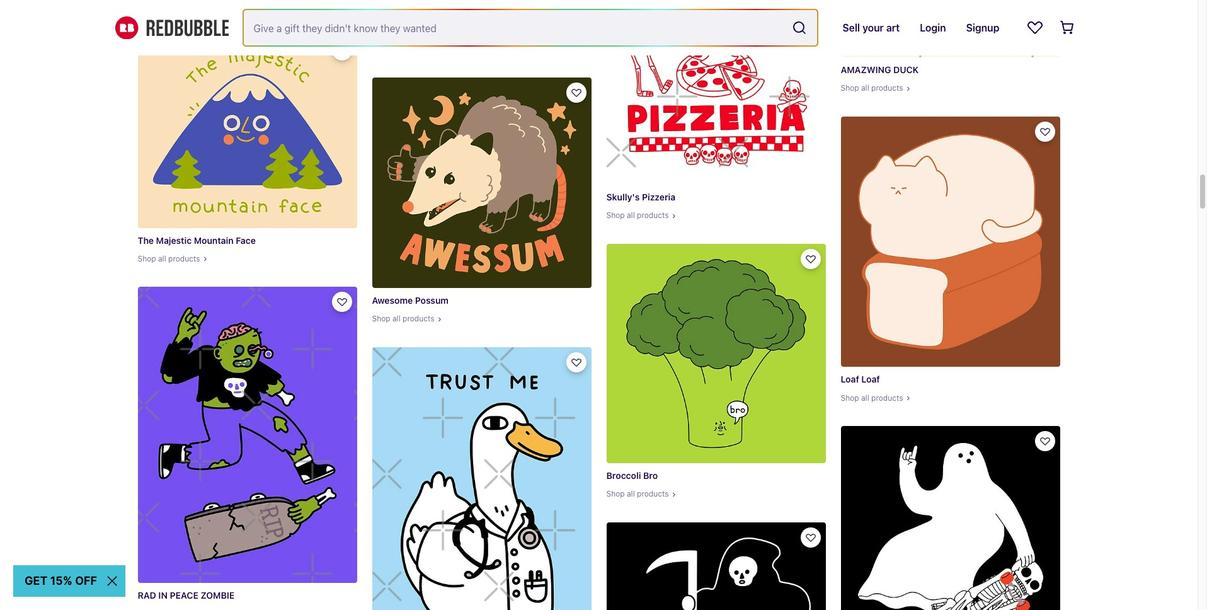 Task type: describe. For each thing, give the bounding box(es) containing it.
the majestic mountain face
[[138, 235, 256, 246]]

redbubble logo image
[[115, 16, 229, 39]]

all for the majestic mountain face
[[158, 254, 166, 263]]

broccoli bro
[[607, 470, 658, 481]]

products for stay pawsitive
[[403, 44, 435, 54]]

shop up redbubble logo
[[138, 3, 156, 12]]

shop for amazwing duck
[[841, 83, 860, 93]]

peace
[[170, 590, 199, 601]]

products up redbubble logo
[[168, 3, 200, 12]]

duck
[[894, 64, 919, 75]]

products for awesome possum
[[403, 314, 435, 324]]

shop all products for stay pawsitive
[[372, 44, 435, 54]]

shop for loaf loaf
[[841, 393, 860, 403]]

skully's pizzeria
[[607, 192, 676, 202]]

shop for broccoli bro
[[607, 489, 625, 499]]

majestic
[[156, 235, 192, 246]]

shop for awesome possum
[[372, 314, 391, 324]]

shop all products link
[[138, 0, 357, 20]]

shop all products for loaf loaf
[[841, 393, 904, 403]]

all for awesome possum
[[393, 314, 401, 324]]

products for amazwing duck
[[872, 83, 904, 93]]

all for loaf loaf
[[862, 393, 870, 403]]

awesome possum
[[372, 295, 449, 306]]

all for broccoli bro
[[627, 489, 635, 499]]

possum
[[415, 295, 449, 306]]

products for skully's pizzeria
[[637, 211, 669, 220]]

zombie
[[201, 590, 235, 601]]

shop all products for the majestic mountain face
[[138, 254, 200, 263]]



Task type: vqa. For each thing, say whether or not it's contained in the screenshot.
HOME & LIVING link
no



Task type: locate. For each thing, give the bounding box(es) containing it.
1 horizontal spatial loaf
[[862, 374, 881, 385]]

products down bro
[[637, 489, 669, 499]]

0 horizontal spatial loaf
[[841, 374, 860, 385]]

mountain
[[194, 235, 234, 246]]

the
[[138, 235, 154, 246]]

products down amazwing duck
[[872, 83, 904, 93]]

all down skully's at the right of the page
[[627, 211, 635, 220]]

shop down broccoli
[[607, 489, 625, 499]]

amazwing
[[841, 64, 892, 75]]

shop down awesome
[[372, 314, 391, 324]]

shop all products down awesome possum
[[372, 314, 435, 324]]

shop all products down broccoli bro
[[607, 489, 669, 499]]

stay pawsitive
[[372, 25, 434, 36]]

all down amazwing
[[862, 83, 870, 93]]

all down loaf loaf
[[862, 393, 870, 403]]

rad
[[138, 590, 156, 601]]

all for skully's pizzeria
[[627, 211, 635, 220]]

shop all products for broccoli bro
[[607, 489, 669, 499]]

all for amazwing duck
[[862, 83, 870, 93]]

face
[[236, 235, 256, 246]]

shop
[[138, 3, 156, 12], [372, 44, 391, 54], [841, 83, 860, 93], [607, 211, 625, 220], [138, 254, 156, 263], [372, 314, 391, 324], [841, 393, 860, 403], [607, 489, 625, 499]]

shop all products for skully's pizzeria
[[607, 211, 669, 220]]

all down awesome
[[393, 314, 401, 324]]

2 loaf from the left
[[862, 374, 881, 385]]

shop down skully's at the right of the page
[[607, 211, 625, 220]]

products down pawsitive
[[403, 44, 435, 54]]

None field
[[244, 10, 818, 45]]

pizzeria
[[642, 192, 676, 202]]

rad in peace zombie link
[[138, 287, 357, 610]]

all down broccoli bro
[[627, 489, 635, 499]]

loaf loaf
[[841, 374, 881, 385]]

all down stay pawsitive
[[393, 44, 401, 54]]

bro
[[644, 470, 658, 481]]

products down majestic
[[168, 254, 200, 263]]

shop down stay
[[372, 44, 391, 54]]

products down awesome possum
[[403, 314, 435, 324]]

awesome
[[372, 295, 413, 306]]

products for broccoli bro
[[637, 489, 669, 499]]

shop all products down loaf loaf
[[841, 393, 904, 403]]

in
[[159, 590, 168, 601]]

rad in peace zombie
[[138, 590, 235, 601]]

shop all products up redbubble logo
[[138, 3, 200, 12]]

shop down the
[[138, 254, 156, 263]]

shop down amazwing
[[841, 83, 860, 93]]

products for the majestic mountain face
[[168, 254, 200, 263]]

shop all products for awesome possum
[[372, 314, 435, 324]]

shop for stay pawsitive
[[372, 44, 391, 54]]

skully's
[[607, 192, 640, 202]]

loaf
[[841, 374, 860, 385], [862, 374, 881, 385]]

pawsitive
[[394, 25, 434, 36]]

all
[[158, 3, 166, 12], [393, 44, 401, 54], [862, 83, 870, 93], [627, 211, 635, 220], [158, 254, 166, 263], [393, 314, 401, 324], [862, 393, 870, 403], [627, 489, 635, 499]]

shop all products down majestic
[[138, 254, 200, 263]]

Search term search field
[[244, 10, 788, 45]]

products for loaf loaf
[[872, 393, 904, 403]]

shop all products down "skully's pizzeria"
[[607, 211, 669, 220]]

shop all products down stay pawsitive
[[372, 44, 435, 54]]

shop all products down amazwing
[[841, 83, 904, 93]]

broccoli
[[607, 470, 641, 481]]

all for stay pawsitive
[[393, 44, 401, 54]]

shop all products for amazwing duck
[[841, 83, 904, 93]]

1 loaf from the left
[[841, 374, 860, 385]]

amazwing duck
[[841, 64, 919, 75]]

products
[[168, 3, 200, 12], [403, 44, 435, 54], [872, 83, 904, 93], [637, 211, 669, 220], [168, 254, 200, 263], [403, 314, 435, 324], [872, 393, 904, 403], [637, 489, 669, 499]]

all down majestic
[[158, 254, 166, 263]]

products down loaf loaf
[[872, 393, 904, 403]]

all up redbubble logo
[[158, 3, 166, 12]]

shop down loaf loaf
[[841, 393, 860, 403]]

shop for the majestic mountain face
[[138, 254, 156, 263]]

products down pizzeria
[[637, 211, 669, 220]]

shop for skully's pizzeria
[[607, 211, 625, 220]]

shop all products
[[138, 3, 200, 12], [372, 44, 435, 54], [841, 83, 904, 93], [607, 211, 669, 220], [138, 254, 200, 263], [372, 314, 435, 324], [841, 393, 904, 403], [607, 489, 669, 499]]

stay
[[372, 25, 391, 36]]



